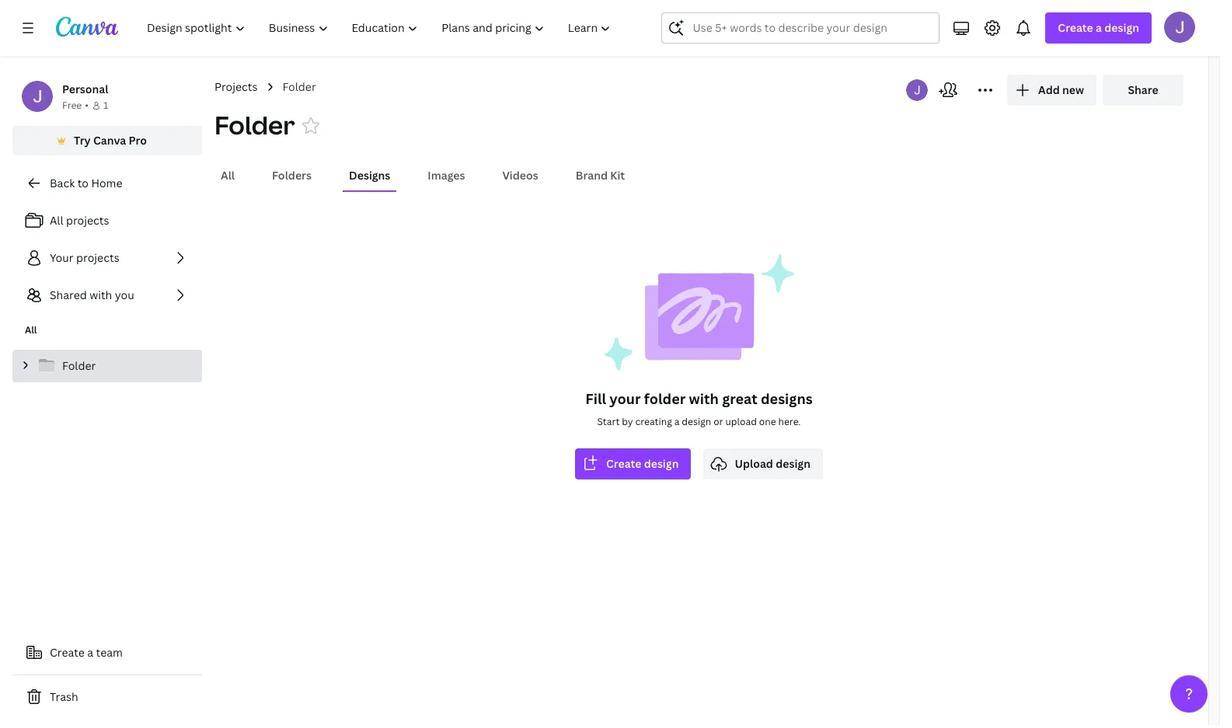 Task type: locate. For each thing, give the bounding box(es) containing it.
0 horizontal spatial create
[[50, 645, 85, 660]]

personal
[[62, 82, 108, 96]]

back
[[50, 176, 75, 190]]

with left you
[[89, 288, 112, 302]]

0 vertical spatial a
[[1096, 20, 1102, 35]]

free
[[62, 99, 82, 112]]

1
[[103, 99, 108, 112]]

folder
[[283, 79, 316, 94], [215, 108, 295, 141], [62, 358, 96, 373]]

a inside button
[[87, 645, 93, 660]]

your
[[50, 250, 74, 265]]

upload
[[735, 456, 773, 471]]

1 vertical spatial folder
[[215, 108, 295, 141]]

folder down "projects" link
[[215, 108, 295, 141]]

0 horizontal spatial folder link
[[12, 350, 202, 382]]

2 vertical spatial a
[[87, 645, 93, 660]]

2 horizontal spatial all
[[221, 168, 235, 183]]

2 horizontal spatial a
[[1096, 20, 1102, 35]]

0 vertical spatial folder
[[283, 79, 316, 94]]

create for create a design
[[1058, 20, 1093, 35]]

2 vertical spatial all
[[25, 323, 37, 337]]

add new button
[[1007, 75, 1097, 106]]

create
[[1058, 20, 1093, 35], [606, 456, 642, 471], [50, 645, 85, 660]]

create a design button
[[1046, 12, 1152, 44]]

0 vertical spatial all
[[221, 168, 235, 183]]

0 vertical spatial projects
[[66, 213, 109, 228]]

0 vertical spatial with
[[89, 288, 112, 302]]

with inside fill your folder with great designs start by creating a design or upload one here.
[[689, 389, 719, 408]]

start
[[597, 415, 620, 428]]

folder down shared
[[62, 358, 96, 373]]

create down by
[[606, 456, 642, 471]]

with up or
[[689, 389, 719, 408]]

videos button
[[496, 161, 545, 190]]

2 vertical spatial folder
[[62, 358, 96, 373]]

designs button
[[343, 161, 397, 190]]

all inside button
[[221, 168, 235, 183]]

2 horizontal spatial create
[[1058, 20, 1093, 35]]

0 horizontal spatial a
[[87, 645, 93, 660]]

a inside dropdown button
[[1096, 20, 1102, 35]]

design inside dropdown button
[[1105, 20, 1140, 35]]

list
[[12, 205, 202, 311]]

create a design
[[1058, 20, 1140, 35]]

try
[[74, 133, 91, 148]]

1 vertical spatial a
[[674, 415, 680, 428]]

back to home
[[50, 176, 122, 190]]

1 horizontal spatial create
[[606, 456, 642, 471]]

2 vertical spatial create
[[50, 645, 85, 660]]

create left team
[[50, 645, 85, 660]]

folder up the folder button
[[283, 79, 316, 94]]

all for all button
[[221, 168, 235, 183]]

add new
[[1038, 82, 1084, 97]]

projects
[[66, 213, 109, 228], [76, 250, 119, 265]]

shared
[[50, 288, 87, 302]]

design left or
[[682, 415, 711, 428]]

share
[[1128, 82, 1159, 97]]

great
[[722, 389, 758, 408]]

you
[[115, 288, 134, 302]]

None search field
[[662, 12, 940, 44]]

upload design button
[[704, 449, 823, 480]]

projects right your on the top left
[[76, 250, 119, 265]]

fill your folder with great designs start by creating a design or upload one here.
[[586, 389, 813, 428]]

folder button
[[215, 108, 295, 142]]

1 vertical spatial folder link
[[12, 350, 202, 382]]

design left jacob simon "icon"
[[1105, 20, 1140, 35]]

design down creating
[[644, 456, 679, 471]]

0 vertical spatial create
[[1058, 20, 1093, 35]]

create a team button
[[12, 637, 202, 668]]

1 horizontal spatial folder link
[[283, 79, 316, 96]]

1 vertical spatial with
[[689, 389, 719, 408]]

design inside fill your folder with great designs start by creating a design or upload one here.
[[682, 415, 711, 428]]

with
[[89, 288, 112, 302], [689, 389, 719, 408]]

1 vertical spatial projects
[[76, 250, 119, 265]]

0 horizontal spatial with
[[89, 288, 112, 302]]

design
[[1105, 20, 1140, 35], [682, 415, 711, 428], [644, 456, 679, 471], [776, 456, 811, 471]]

all
[[221, 168, 235, 183], [50, 213, 63, 228], [25, 323, 37, 337]]

a inside fill your folder with great designs start by creating a design or upload one here.
[[674, 415, 680, 428]]

1 horizontal spatial a
[[674, 415, 680, 428]]

folder link down the shared with you 'link'
[[12, 350, 202, 382]]

fill
[[586, 389, 606, 408]]

projects down back to home
[[66, 213, 109, 228]]

create design button
[[575, 449, 691, 480]]

folder for the folder button
[[215, 108, 295, 141]]

1 vertical spatial create
[[606, 456, 642, 471]]

list containing all projects
[[12, 205, 202, 311]]

all for all projects
[[50, 213, 63, 228]]

create for create design
[[606, 456, 642, 471]]

kit
[[610, 168, 625, 183]]

create inside dropdown button
[[1058, 20, 1093, 35]]

your
[[610, 389, 641, 408]]

•
[[85, 99, 89, 112]]

1 horizontal spatial all
[[50, 213, 63, 228]]

folders
[[272, 168, 312, 183]]

a for design
[[1096, 20, 1102, 35]]

folder link
[[283, 79, 316, 96], [12, 350, 202, 382]]

upload
[[726, 415, 757, 428]]

folder link up the folder button
[[283, 79, 316, 96]]

1 vertical spatial all
[[50, 213, 63, 228]]

create up the "new" at the right top of page
[[1058, 20, 1093, 35]]

a
[[1096, 20, 1102, 35], [674, 415, 680, 428], [87, 645, 93, 660]]

1 horizontal spatial with
[[689, 389, 719, 408]]

pro
[[129, 133, 147, 148]]



Task type: vqa. For each thing, say whether or not it's contained in the screenshot.
Create to the middle
yes



Task type: describe. For each thing, give the bounding box(es) containing it.
brand
[[576, 168, 608, 183]]

canva
[[93, 133, 126, 148]]

jacob simon image
[[1164, 12, 1195, 43]]

design right upload
[[776, 456, 811, 471]]

0 horizontal spatial all
[[25, 323, 37, 337]]

all button
[[215, 161, 241, 190]]

projects for all projects
[[66, 213, 109, 228]]

projects for your projects
[[76, 250, 119, 265]]

your projects link
[[12, 243, 202, 274]]

back to home link
[[12, 168, 202, 199]]

shared with you link
[[12, 280, 202, 311]]

projects
[[215, 79, 258, 94]]

designs
[[761, 389, 813, 408]]

all projects link
[[12, 205, 202, 236]]

creating
[[636, 415, 672, 428]]

here.
[[778, 415, 801, 428]]

folders button
[[266, 161, 318, 190]]

upload design
[[735, 456, 811, 471]]

home
[[91, 176, 122, 190]]

brand kit button
[[570, 161, 631, 190]]

Search search field
[[693, 13, 909, 43]]

shared with you
[[50, 288, 134, 302]]

one
[[759, 415, 776, 428]]

team
[[96, 645, 123, 660]]

create a team
[[50, 645, 123, 660]]

a for team
[[87, 645, 93, 660]]

share button
[[1103, 75, 1184, 106]]

designs
[[349, 168, 390, 183]]

projects link
[[215, 79, 258, 96]]

by
[[622, 415, 633, 428]]

trash link
[[12, 682, 202, 713]]

create for create a team
[[50, 645, 85, 660]]

try canva pro
[[74, 133, 147, 148]]

to
[[77, 176, 89, 190]]

top level navigation element
[[137, 12, 625, 44]]

trash
[[50, 689, 78, 704]]

new
[[1063, 82, 1084, 97]]

with inside 'link'
[[89, 288, 112, 302]]

images button
[[422, 161, 471, 190]]

images
[[428, 168, 465, 183]]

or
[[714, 415, 723, 428]]

add
[[1038, 82, 1060, 97]]

try canva pro button
[[12, 126, 202, 155]]

free •
[[62, 99, 89, 112]]

all projects
[[50, 213, 109, 228]]

0 vertical spatial folder link
[[283, 79, 316, 96]]

brand kit
[[576, 168, 625, 183]]

folder
[[644, 389, 686, 408]]

videos
[[503, 168, 538, 183]]

folder for the top the folder link
[[283, 79, 316, 94]]

create design
[[606, 456, 679, 471]]

your projects
[[50, 250, 119, 265]]



